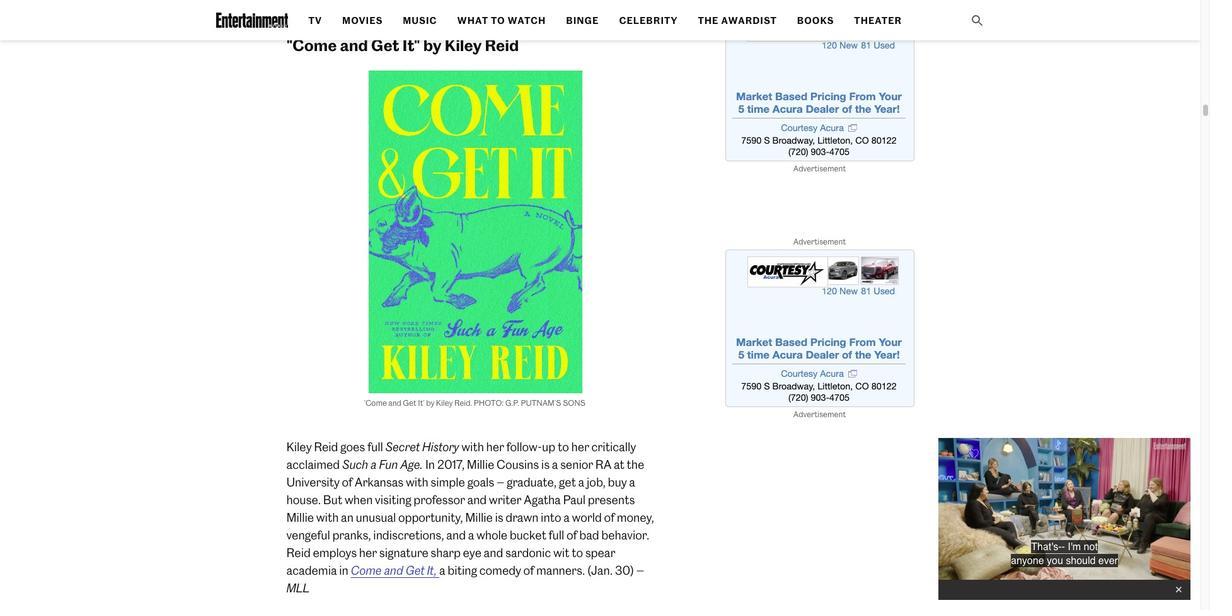 Task type: locate. For each thing, give the bounding box(es) containing it.
2 vertical spatial reid
[[286, 546, 311, 560]]

0 vertical spatial —
[[497, 475, 504, 489]]

with up 2017,
[[462, 440, 484, 454]]

0 horizontal spatial reid
[[286, 546, 311, 560]]

a inside come and get it, a biting comedy of manners. (jan. 30) — mll
[[439, 563, 445, 578]]

full up wit
[[549, 528, 564, 542]]

behavior.
[[602, 528, 650, 542]]

reid down vengeful
[[286, 546, 311, 560]]

by right the it'
[[426, 398, 435, 408]]

'come and get it' by kiley reid.
[[364, 398, 472, 408]]

senior
[[560, 457, 593, 472]]

0 vertical spatial get
[[371, 36, 399, 55]]

of down such
[[342, 475, 353, 489]]

and up sharp
[[446, 528, 466, 542]]

secret
[[385, 440, 420, 454]]

at
[[614, 457, 625, 472]]

reid.
[[454, 398, 472, 408]]

0 vertical spatial with
[[462, 440, 484, 454]]

vengeful
[[286, 528, 330, 542]]

— inside in 2017, millie cousins is a senior ra at the university of arkansas with simple goals — graduate, get a job, buy a house. but when visiting professor and writer agatha paul presents millie with an unusual opportunity, millie is drawn into a world of money, vengeful pranks, indiscretions, and a whole bucket full of bad behavior. reid employs her signature sharp eye and sardonic wit to spear academia in
[[497, 475, 504, 489]]

get
[[559, 475, 576, 489]]

—
[[497, 475, 504, 489], [637, 563, 644, 578]]

sharp
[[431, 546, 461, 560]]

what to watch link
[[457, 15, 546, 26]]

kiley down what
[[445, 36, 482, 55]]

0 horizontal spatial full
[[367, 440, 383, 454]]

a right get
[[578, 475, 584, 489]]

0 horizontal spatial to
[[558, 440, 569, 454]]

0 vertical spatial by
[[423, 36, 442, 55]]

age.
[[400, 457, 423, 472]]

binge link
[[566, 15, 599, 26]]

kiley
[[445, 36, 482, 55], [436, 398, 453, 408], [286, 440, 312, 454]]

with down age.
[[406, 475, 428, 489]]

to
[[558, 440, 569, 454], [572, 546, 583, 560]]

get inside come and get it, a biting comedy of manners. (jan. 30) — mll
[[406, 563, 425, 578]]

is down writer
[[495, 510, 503, 525]]

by right it"
[[423, 36, 442, 55]]

— inside come and get it, a biting comedy of manners. (jan. 30) — mll
[[637, 563, 644, 578]]

to right 'up'
[[558, 440, 569, 454]]

her up "come" on the bottom of the page
[[359, 546, 377, 560]]

by
[[423, 36, 442, 55], [426, 398, 435, 408]]

kiley for reid
[[445, 36, 482, 55]]

to
[[491, 15, 505, 26]]

1 horizontal spatial —
[[637, 563, 644, 578]]

tv
[[309, 15, 322, 26]]

her up the "senior"
[[571, 440, 589, 454]]

0 vertical spatial advertisement region
[[725, 4, 914, 161]]

get left it,
[[406, 563, 425, 578]]

graduate,
[[507, 475, 557, 489]]

with
[[462, 440, 484, 454], [406, 475, 428, 489], [316, 510, 339, 525]]

— up writer
[[497, 475, 504, 489]]

home image
[[216, 13, 288, 28]]

1 horizontal spatial to
[[572, 546, 583, 560]]

2 vertical spatial get
[[406, 563, 425, 578]]

movies link
[[342, 15, 383, 26]]

1 vertical spatial get
[[403, 398, 416, 408]]

paul
[[563, 493, 586, 507]]

critically
[[592, 440, 636, 454]]

millie down house.
[[286, 510, 314, 525]]

full up such a fun age.
[[367, 440, 383, 454]]

1 advertisement region from the top
[[725, 4, 914, 161]]

reid up acclaimed
[[314, 440, 338, 454]]

reid
[[485, 36, 519, 55], [314, 440, 338, 454], [286, 546, 311, 560]]

and inside come and get it, a biting comedy of manners. (jan. 30) — mll
[[384, 563, 403, 578]]

unusual
[[356, 510, 396, 525]]

30)
[[615, 563, 634, 578]]

get left it"
[[371, 36, 399, 55]]

and down signature
[[384, 563, 403, 578]]

and down goals
[[467, 493, 487, 507]]

a
[[371, 457, 377, 472], [552, 457, 558, 472], [578, 475, 584, 489], [629, 475, 635, 489], [564, 510, 570, 525], [468, 528, 474, 542], [439, 563, 445, 578]]

g.p. putnam's sons
[[505, 398, 587, 408]]

1 vertical spatial by
[[426, 398, 435, 408]]

1 vertical spatial to
[[572, 546, 583, 560]]

get left the it'
[[403, 398, 416, 408]]

2 vertical spatial kiley
[[286, 440, 312, 454]]

1 vertical spatial with
[[406, 475, 428, 489]]

an
[[341, 510, 354, 525]]

a right it,
[[439, 563, 445, 578]]

university
[[286, 475, 340, 489]]

1 vertical spatial reid
[[314, 440, 338, 454]]

of
[[342, 475, 353, 489], [604, 510, 615, 525], [567, 528, 577, 542], [524, 563, 534, 578]]

theater
[[854, 15, 902, 26]]

millie
[[467, 457, 494, 472], [286, 510, 314, 525], [465, 510, 493, 525]]

1 vertical spatial kiley
[[436, 398, 453, 408]]

1 vertical spatial full
[[549, 528, 564, 542]]

1 vertical spatial is
[[495, 510, 503, 525]]

a down 'up'
[[552, 457, 558, 472]]

books link
[[797, 15, 834, 26]]

a left fun
[[371, 457, 377, 472]]

biting
[[448, 563, 477, 578]]

of down sardonic
[[524, 563, 534, 578]]

bad
[[579, 528, 599, 542]]

professor
[[414, 493, 465, 507]]

advertisement region
[[725, 4, 914, 161], [725, 250, 914, 407]]

1 horizontal spatial her
[[486, 440, 504, 454]]

0 horizontal spatial with
[[316, 510, 339, 525]]

kiley up acclaimed
[[286, 440, 312, 454]]

1 horizontal spatial with
[[406, 475, 428, 489]]

is down 'up'
[[541, 457, 550, 472]]

0 vertical spatial reid
[[485, 36, 519, 55]]

in
[[425, 457, 435, 472]]

employs
[[313, 546, 357, 560]]

a right into
[[564, 510, 570, 525]]

and down whole
[[484, 546, 503, 560]]

by for it'
[[426, 398, 435, 408]]

0 vertical spatial full
[[367, 440, 383, 454]]

get
[[371, 36, 399, 55], [403, 398, 416, 408], [406, 563, 425, 578]]

in 2017, millie cousins is a senior ra at the university of arkansas with simple goals — graduate, get a job, buy a house. but when visiting professor and writer agatha paul presents millie with an unusual opportunity, millie is drawn into a world of money, vengeful pranks, indiscretions, and a whole bucket full of bad behavior. reid employs her signature sharp eye and sardonic wit to spear academia in
[[286, 457, 654, 578]]

2 horizontal spatial with
[[462, 440, 484, 454]]

0 vertical spatial to
[[558, 440, 569, 454]]

writer
[[489, 493, 522, 507]]

2 vertical spatial with
[[316, 510, 339, 525]]

1 horizontal spatial full
[[549, 528, 564, 542]]

bucket
[[510, 528, 546, 542]]

0 horizontal spatial her
[[359, 546, 377, 560]]

0 vertical spatial is
[[541, 457, 550, 472]]

by for it"
[[423, 36, 442, 55]]

— right 30)
[[637, 563, 644, 578]]

kiley left reid.
[[436, 398, 453, 408]]

to inside in 2017, millie cousins is a senior ra at the university of arkansas with simple goals — graduate, get a job, buy a house. but when visiting professor and writer agatha paul presents millie with an unusual opportunity, millie is drawn into a world of money, vengeful pranks, indiscretions, and a whole bucket full of bad behavior. reid employs her signature sharp eye and sardonic wit to spear academia in
[[572, 546, 583, 560]]

her up cousins on the bottom left of the page
[[486, 440, 504, 454]]

0 horizontal spatial is
[[495, 510, 503, 525]]

0 horizontal spatial —
[[497, 475, 504, 489]]

her
[[486, 440, 504, 454], [571, 440, 589, 454], [359, 546, 377, 560]]

to right wit
[[572, 546, 583, 560]]

1 vertical spatial advertisement region
[[725, 250, 914, 407]]

and
[[340, 36, 368, 55], [388, 398, 401, 408], [467, 493, 487, 507], [446, 528, 466, 542], [484, 546, 503, 560], [384, 563, 403, 578]]

with down but
[[316, 510, 339, 525]]

(jan.
[[587, 563, 613, 578]]

is
[[541, 457, 550, 472], [495, 510, 503, 525]]

full
[[367, 440, 383, 454], [549, 528, 564, 542]]

kiley for reid.
[[436, 398, 453, 408]]

0 vertical spatial kiley
[[445, 36, 482, 55]]

it'
[[418, 398, 425, 408]]

reid down what to watch
[[485, 36, 519, 55]]

and down movies link on the left of page
[[340, 36, 368, 55]]

1 vertical spatial —
[[637, 563, 644, 578]]

celebrity
[[619, 15, 678, 26]]

drawn
[[506, 510, 539, 525]]

pranks,
[[332, 528, 371, 542]]



Task type: vqa. For each thing, say whether or not it's contained in the screenshot.
the leftmost we
no



Task type: describe. For each thing, give the bounding box(es) containing it.
"come
[[286, 36, 337, 55]]

movies
[[342, 15, 383, 26]]

of down the presents
[[604, 510, 615, 525]]

what to watch
[[457, 15, 546, 26]]

the awardist link
[[698, 15, 777, 26]]

2 horizontal spatial her
[[571, 440, 589, 454]]

arkansas
[[355, 475, 404, 489]]

g.p.
[[505, 398, 519, 408]]

a up eye
[[468, 528, 474, 542]]

come
[[351, 563, 382, 578]]

get for it'
[[403, 398, 416, 408]]

it,
[[427, 563, 437, 578]]

eye
[[463, 546, 482, 560]]

'come and get it' by kiley reid image
[[324, 70, 627, 393]]

visiting
[[375, 493, 411, 507]]

indiscretions,
[[373, 528, 444, 542]]

job,
[[587, 475, 606, 489]]

history
[[422, 440, 459, 454]]

celebrity link
[[619, 15, 678, 26]]

signature
[[379, 546, 428, 560]]

academia
[[286, 563, 337, 578]]

"come and get it" by kiley reid
[[286, 36, 519, 55]]

kiley reid goes full secret history
[[286, 440, 462, 454]]

watch
[[508, 15, 546, 26]]

music link
[[403, 15, 437, 26]]

full inside in 2017, millie cousins is a senior ra at the university of arkansas with simple goals — graduate, get a job, buy a house. but when visiting professor and writer agatha paul presents millie with an unusual opportunity, millie is drawn into a world of money, vengeful pranks, indiscretions, and a whole bucket full of bad behavior. reid employs her signature sharp eye and sardonic wit to spear academia in
[[549, 528, 564, 542]]

2 advertisement region from the top
[[725, 250, 914, 407]]

come and get it, link
[[351, 563, 439, 578]]

manners.
[[536, 563, 585, 578]]

money,
[[617, 510, 654, 525]]

reid inside in 2017, millie cousins is a senior ra at the university of arkansas with simple goals — graduate, get a job, buy a house. but when visiting professor and writer agatha paul presents millie with an unusual opportunity, millie is drawn into a world of money, vengeful pranks, indiscretions, and a whole bucket full of bad behavior. reid employs her signature sharp eye and sardonic wit to spear academia in
[[286, 546, 311, 560]]

with inside with her follow-up to her critically acclaimed
[[462, 440, 484, 454]]

presents
[[588, 493, 635, 507]]

up
[[542, 440, 555, 454]]

wit
[[553, 546, 569, 560]]

1 horizontal spatial reid
[[314, 440, 338, 454]]

mll
[[286, 581, 310, 595]]

with her follow-up to her critically acclaimed
[[286, 440, 636, 472]]

simple
[[431, 475, 465, 489]]

ra
[[596, 457, 612, 472]]

1 horizontal spatial is
[[541, 457, 550, 472]]

sardonic
[[506, 546, 551, 560]]

'come
[[364, 398, 387, 408]]

but
[[323, 493, 342, 507]]

and right the 'come
[[388, 398, 401, 408]]

a right buy
[[629, 475, 635, 489]]

cousins
[[497, 457, 539, 472]]

come and get it, a biting comedy of manners. (jan. 30) — mll
[[286, 563, 644, 595]]

buy
[[608, 475, 627, 489]]

2017,
[[437, 457, 465, 472]]

such
[[342, 457, 368, 472]]

world
[[572, 510, 602, 525]]

2 horizontal spatial reid
[[485, 36, 519, 55]]

to inside with her follow-up to her critically acclaimed
[[558, 440, 569, 454]]

comedy
[[479, 563, 521, 578]]

spear
[[585, 546, 615, 560]]

the
[[627, 457, 644, 472]]

get for it,
[[406, 563, 425, 578]]

binge
[[566, 15, 599, 26]]

books
[[797, 15, 834, 26]]

millie up goals
[[467, 457, 494, 472]]

theater link
[[854, 15, 902, 26]]

goals
[[467, 475, 494, 489]]

goes
[[340, 440, 365, 454]]

of inside come and get it, a biting comedy of manners. (jan. 30) — mll
[[524, 563, 534, 578]]

putnam's
[[521, 398, 561, 408]]

into
[[541, 510, 561, 525]]

follow-
[[507, 440, 542, 454]]

when
[[345, 493, 373, 507]]

whole
[[476, 528, 508, 542]]

the
[[698, 15, 719, 26]]

her inside in 2017, millie cousins is a senior ra at the university of arkansas with simple goals — graduate, get a job, buy a house. but when visiting professor and writer agatha paul presents millie with an unusual opportunity, millie is drawn into a world of money, vengeful pranks, indiscretions, and a whole bucket full of bad behavior. reid employs her signature sharp eye and sardonic wit to spear academia in
[[359, 546, 377, 560]]

what
[[457, 15, 489, 26]]

tv link
[[309, 15, 322, 26]]

sons
[[563, 398, 586, 408]]

agatha
[[524, 493, 561, 507]]

fun
[[379, 457, 398, 472]]

the awardist
[[698, 15, 777, 26]]

of left bad
[[567, 528, 577, 542]]

search image
[[970, 13, 985, 28]]

opportunity,
[[398, 510, 463, 525]]

in
[[339, 563, 348, 578]]

awardist
[[721, 15, 777, 26]]

get for it"
[[371, 36, 399, 55]]

music
[[403, 15, 437, 26]]

it"
[[403, 36, 420, 55]]

millie up whole
[[465, 510, 493, 525]]

house.
[[286, 493, 321, 507]]

acclaimed
[[286, 457, 340, 472]]

such a fun age.
[[342, 457, 425, 472]]



